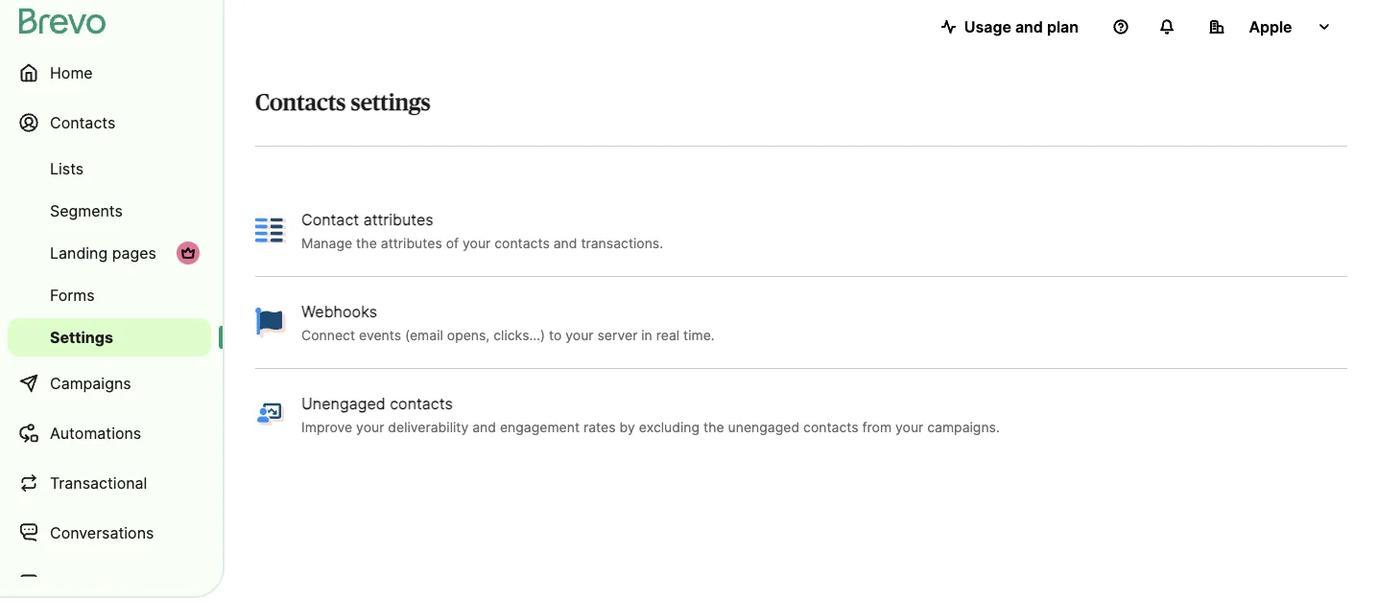 Task type: vqa. For each thing, say whether or not it's contained in the screenshot.
the inside the 'Unengaged contacts Improve your deliverability and engagement rates by excluding the unengaged contacts from your campaigns.'
yes



Task type: locate. For each thing, give the bounding box(es) containing it.
deals link
[[8, 561, 211, 599]]

2 horizontal spatial contacts
[[803, 419, 859, 436]]

contacts left from
[[803, 419, 859, 436]]

0 horizontal spatial the
[[356, 235, 377, 251]]

1 vertical spatial and
[[553, 235, 577, 251]]

contacts
[[495, 235, 550, 251], [390, 394, 453, 413], [803, 419, 859, 436]]

unengaged
[[301, 394, 386, 413]]

the inside contact attributes manage the attributes of your contacts and transactions.
[[356, 235, 377, 251]]

the inside unengaged contacts improve your deliverability and engagement rates by excluding the unengaged contacts from your campaigns.
[[703, 419, 724, 436]]

contacts inside contact attributes manage the attributes of your contacts and transactions.
[[495, 235, 550, 251]]

settings
[[351, 92, 431, 115]]

1 horizontal spatial the
[[703, 419, 724, 436]]

manage
[[301, 235, 352, 251]]

pages
[[112, 244, 156, 263]]

your
[[463, 235, 491, 251], [566, 327, 594, 343], [356, 419, 384, 436], [896, 419, 924, 436]]

1 vertical spatial contacts
[[390, 394, 453, 413]]

attributes left of at the left top
[[381, 235, 442, 251]]

the right manage
[[356, 235, 377, 251]]

contacts for contacts
[[50, 113, 116, 132]]

contacts for contacts settings
[[255, 92, 346, 115]]

0 vertical spatial contacts
[[495, 235, 550, 251]]

contact
[[301, 210, 359, 229]]

apple button
[[1194, 8, 1348, 46]]

1 horizontal spatial contacts
[[495, 235, 550, 251]]

transactional
[[50, 474, 147, 493]]

contacts left settings
[[255, 92, 346, 115]]

forms link
[[8, 276, 211, 315]]

usage and plan
[[964, 17, 1079, 36]]

excluding
[[639, 419, 700, 436]]

contacts
[[255, 92, 346, 115], [50, 113, 116, 132]]

apple
[[1249, 17, 1293, 36]]

transactions.
[[581, 235, 663, 251]]

contacts up deliverability
[[390, 394, 453, 413]]

automations
[[50, 424, 141, 443]]

engagement
[[500, 419, 580, 436]]

0 vertical spatial and
[[1015, 17, 1043, 36]]

rates
[[584, 419, 616, 436]]

time.
[[683, 327, 715, 343]]

unengaged contacts improve your deliverability and engagement rates by excluding the unengaged contacts from your campaigns.
[[301, 394, 1000, 436]]

1 horizontal spatial and
[[553, 235, 577, 251]]

campaigns link
[[8, 361, 211, 407]]

contacts right of at the left top
[[495, 235, 550, 251]]

1 vertical spatial attributes
[[381, 235, 442, 251]]

0 vertical spatial the
[[356, 235, 377, 251]]

improve
[[301, 419, 352, 436]]

contact attributes manage the attributes of your contacts and transactions.
[[301, 210, 663, 251]]

and left engagement
[[472, 419, 496, 436]]

conversations
[[50, 524, 154, 543]]

events
[[359, 327, 401, 343]]

1 vertical spatial the
[[703, 419, 724, 436]]

webhooks
[[301, 302, 377, 321]]

the right excluding
[[703, 419, 724, 436]]

attributes
[[363, 210, 434, 229], [381, 235, 442, 251]]

attributes right the contact
[[363, 210, 434, 229]]

lists
[[50, 159, 84, 178]]

of
[[446, 235, 459, 251]]

2 vertical spatial contacts
[[803, 419, 859, 436]]

and left plan
[[1015, 17, 1043, 36]]

and inside contact attributes manage the attributes of your contacts and transactions.
[[553, 235, 577, 251]]

and
[[1015, 17, 1043, 36], [553, 235, 577, 251], [472, 419, 496, 436]]

0 horizontal spatial contacts
[[390, 394, 453, 413]]

real
[[656, 327, 680, 343]]

2 horizontal spatial and
[[1015, 17, 1043, 36]]

landing
[[50, 244, 108, 263]]

home
[[50, 63, 93, 82]]

server
[[597, 327, 638, 343]]

your down 'unengaged' in the left of the page
[[356, 419, 384, 436]]

0 horizontal spatial contacts
[[50, 113, 116, 132]]

by
[[620, 419, 635, 436]]

0 horizontal spatial and
[[472, 419, 496, 436]]

1 horizontal spatial contacts
[[255, 92, 346, 115]]

segments
[[50, 202, 123, 220]]

the
[[356, 235, 377, 251], [703, 419, 724, 436]]

2 vertical spatial and
[[472, 419, 496, 436]]

your right to
[[566, 327, 594, 343]]

contacts up lists on the left
[[50, 113, 116, 132]]

and left transactions.
[[553, 235, 577, 251]]

landing pages
[[50, 244, 156, 263]]

your right of at the left top
[[463, 235, 491, 251]]



Task type: describe. For each thing, give the bounding box(es) containing it.
connect
[[301, 327, 355, 343]]

segments link
[[8, 192, 211, 230]]

usage
[[964, 17, 1012, 36]]

in
[[641, 327, 653, 343]]

deliverability
[[388, 419, 469, 436]]

webhooks connect events (email opens, clicks…) to your server in real time.
[[301, 302, 715, 343]]

settings link
[[8, 319, 211, 357]]

0 vertical spatial attributes
[[363, 210, 434, 229]]

and inside unengaged contacts improve your deliverability and engagement rates by excluding the unengaged contacts from your campaigns.
[[472, 419, 496, 436]]

your right from
[[896, 419, 924, 436]]

automations link
[[8, 411, 211, 457]]

unengaged
[[728, 419, 800, 436]]

your inside contact attributes manage the attributes of your contacts and transactions.
[[463, 235, 491, 251]]

landing pages link
[[8, 234, 211, 273]]

to
[[549, 327, 562, 343]]

(email
[[405, 327, 443, 343]]

contacts settings
[[255, 92, 431, 115]]

plan
[[1047, 17, 1079, 36]]

usage and plan button
[[926, 8, 1094, 46]]

left___rvooi image
[[180, 246, 196, 261]]

from
[[862, 419, 892, 436]]

forms
[[50, 286, 95, 305]]

campaigns
[[50, 374, 131, 393]]

your inside webhooks connect events (email opens, clicks…) to your server in real time.
[[566, 327, 594, 343]]

and inside button
[[1015, 17, 1043, 36]]

opens,
[[447, 327, 490, 343]]

clicks…)
[[494, 327, 545, 343]]

lists link
[[8, 150, 211, 188]]

settings
[[50, 328, 113, 347]]

transactional link
[[8, 461, 211, 507]]

conversations link
[[8, 511, 211, 557]]

contacts link
[[8, 100, 211, 146]]

home link
[[8, 50, 211, 96]]

deals
[[50, 574, 90, 593]]

campaigns.
[[927, 419, 1000, 436]]



